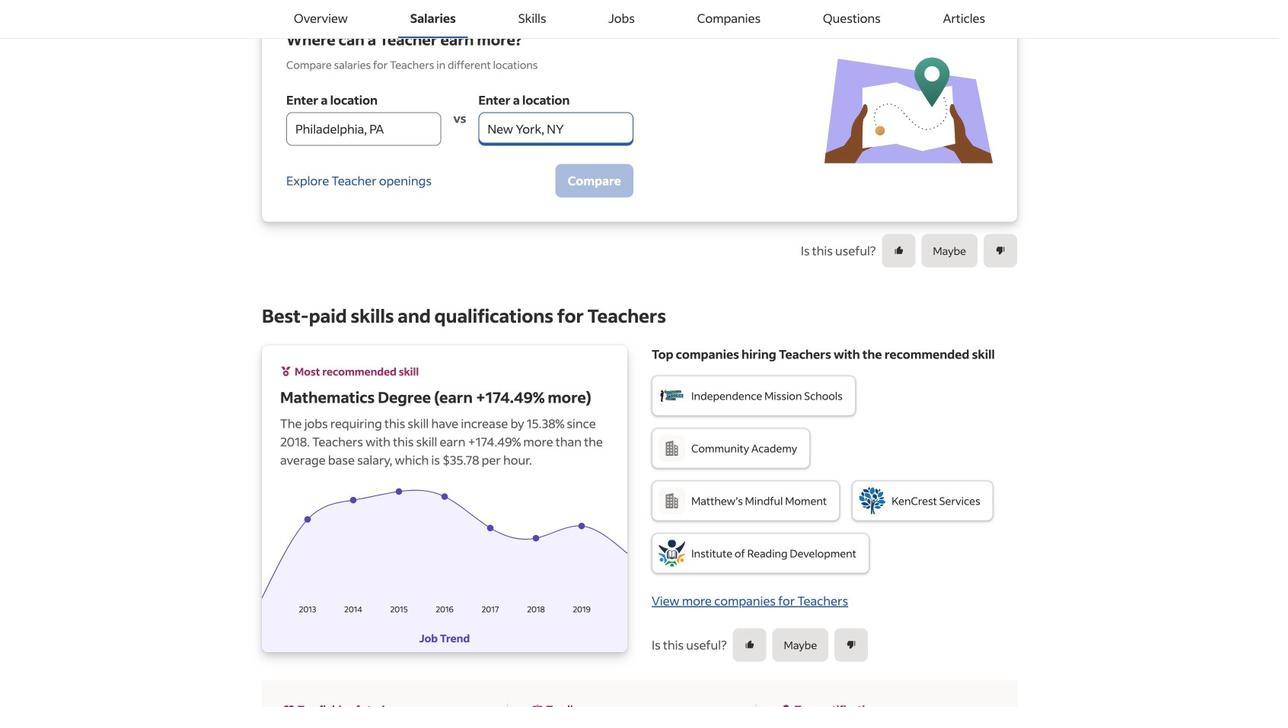 Task type: locate. For each thing, give the bounding box(es) containing it.
1 horizontal spatial enter a location field
[[478, 112, 633, 146]]

1 horizontal spatial no, it's not helpful. image
[[995, 246, 1006, 256]]

0 horizontal spatial no, it's not helpful. image
[[846, 640, 857, 651]]

0 vertical spatial yes, it's helpful. image
[[893, 246, 904, 256]]

1 horizontal spatial yes, it's helpful. image
[[893, 246, 904, 256]]

no, it's not helpful. image
[[995, 246, 1006, 256], [846, 640, 857, 651]]

yes, it's helpful. image
[[893, 246, 904, 256], [744, 640, 755, 651]]

Enter a location field
[[286, 112, 441, 146], [478, 112, 633, 146]]

1 vertical spatial yes, it's helpful. image
[[744, 640, 755, 651]]

2 enter a location field from the left
[[478, 112, 633, 146]]

0 horizontal spatial enter a location field
[[286, 112, 441, 146]]

0 horizontal spatial yes, it's helpful. image
[[744, 640, 755, 651]]

1 vertical spatial no, it's not helpful. image
[[846, 640, 857, 651]]



Task type: vqa. For each thing, say whether or not it's contained in the screenshot.
cherrywood
no



Task type: describe. For each thing, give the bounding box(es) containing it.
1 enter a location field from the left
[[286, 112, 441, 146]]

yes, it's helpful. image for no, it's not helpful. icon to the top
[[893, 246, 904, 256]]

0 vertical spatial no, it's not helpful. image
[[995, 246, 1006, 256]]

yes, it's helpful. image for bottommost no, it's not helpful. icon
[[744, 640, 755, 651]]

job trend graph image
[[262, 488, 627, 653]]



